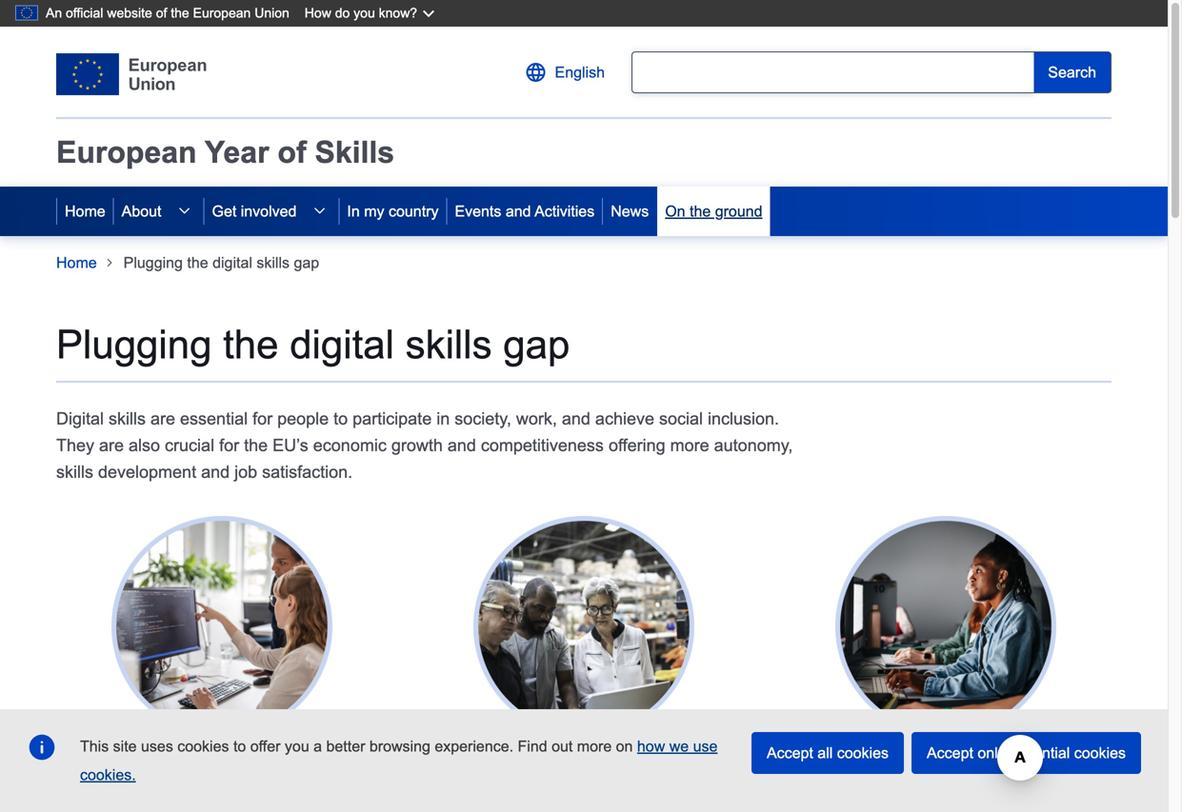 Task type: describe. For each thing, give the bounding box(es) containing it.
people working on computer image for only
[[781, 517, 1112, 738]]

on
[[616, 739, 633, 756]]

involved
[[241, 203, 297, 220]]

basic
[[866, 786, 902, 803]]

accept for accept only essential cookies
[[927, 745, 974, 762]]

skills down involved
[[257, 254, 290, 272]]

1 vertical spatial plugging the digital skills gap
[[56, 323, 570, 367]]

how
[[637, 739, 665, 756]]

offer
[[250, 739, 281, 756]]

they
[[56, 436, 94, 456]]

2xs image
[[105, 257, 116, 269]]

how we use cookies. link
[[80, 739, 718, 784]]

search button
[[1034, 51, 1112, 93]]

you inside dropdown button
[[354, 6, 375, 20]]

get involved
[[212, 203, 297, 220]]

1 vertical spatial european
[[56, 135, 197, 170]]

country
[[389, 203, 439, 220]]

how do you know? button
[[295, 0, 448, 27]]

eu
[[995, 763, 1016, 781]]

know?
[[379, 6, 418, 20]]

offering
[[609, 436, 666, 456]]

an official website of the european union
[[46, 6, 290, 20]]

aged
[[1020, 763, 1054, 781]]

skills down they
[[56, 463, 93, 482]]

people inside "digital skills are essential for people to participate in society, work, and achieve social inclusion. they are also crucial for the eu's economic growth and competitiveness offering more autonomy, skills development and job satisfaction."
[[277, 409, 329, 429]]

about
[[122, 203, 162, 220]]

xs image for about
[[177, 204, 192, 219]]

accept only essential cookies
[[927, 745, 1126, 762]]

the inside "digital skills are essential for people to participate in society, work, and achieve social inclusion. they are also crucial for the eu's economic growth and competitiveness offering more autonomy, skills development and job satisfaction."
[[244, 436, 268, 456]]

in inside "digital skills are essential for people to participate in society, work, and achieve social inclusion. they are also crucial for the eu's economic growth and competitiveness offering more autonomy, skills development and job satisfaction."
[[437, 409, 450, 429]]

get
[[212, 203, 237, 220]]

1 vertical spatial digital
[[290, 323, 394, 367]]

74
[[1081, 763, 1097, 781]]

events and activities
[[455, 203, 595, 220]]

16-
[[1058, 763, 1081, 781]]

and right work,
[[562, 409, 591, 429]]

development
[[98, 463, 196, 482]]

0 vertical spatial plugging the digital skills gap
[[124, 254, 319, 272]]

website
[[107, 6, 152, 20]]

1 vertical spatial plugging
[[56, 323, 212, 367]]

and left the job
[[201, 463, 230, 482]]

a
[[314, 739, 322, 756]]

on the ground
[[665, 203, 763, 220]]

growth
[[392, 436, 443, 456]]

cookies for this
[[178, 739, 229, 756]]

skills up society,
[[406, 323, 492, 367]]

news link
[[603, 187, 657, 236]]

home for home link to the bottom
[[56, 254, 97, 272]]

economic
[[313, 436, 387, 456]]

also
[[129, 436, 160, 456]]

accept for accept all cookies
[[767, 745, 814, 762]]

browsing
[[370, 739, 431, 756]]

how do you know?
[[305, 6, 418, 20]]

in for in my country
[[347, 203, 360, 220]]

0 vertical spatial home link
[[57, 187, 113, 236]]

only
[[978, 745, 1006, 762]]

achieve
[[596, 409, 655, 429]]

satisfaction.
[[262, 463, 353, 482]]

uses
[[141, 739, 173, 756]]

digital skills are essential for people to participate in society, work, and achieve social inclusion. they are also crucial for the eu's economic growth and competitiveness offering more autonomy, skills development and job satisfaction.
[[56, 409, 793, 482]]

future,
[[99, 763, 142, 781]]

1 vertical spatial you
[[285, 739, 309, 756]]

in my country
[[347, 203, 439, 220]]

autonomy,
[[714, 436, 793, 456]]

find
[[518, 739, 548, 756]]

competitiveness
[[481, 436, 604, 456]]

get involved link
[[204, 187, 301, 236]]

my
[[364, 203, 385, 220]]

of for only
[[851, 763, 865, 781]]

news
[[611, 203, 649, 220]]

events and activities link
[[447, 187, 603, 236]]

an
[[46, 6, 62, 20]]

this site uses cookies to offer you a better browsing experience. find out more on
[[80, 739, 637, 756]]

all
[[818, 745, 833, 762]]

in for in the future,
[[56, 763, 69, 781]]

skills up also
[[109, 409, 146, 429]]

1 horizontal spatial cookies
[[837, 745, 889, 762]]

how we use cookies.
[[80, 739, 718, 784]]

crucial
[[165, 436, 215, 456]]

union
[[255, 6, 290, 20]]

home for home link to the top
[[65, 203, 105, 220]]

1 horizontal spatial people
[[897, 763, 946, 781]]

out
[[552, 739, 573, 756]]

1 horizontal spatial essential
[[1010, 745, 1071, 762]]



Task type: vqa. For each thing, say whether or not it's contained in the screenshot.
inclusion.
yes



Task type: locate. For each thing, give the bounding box(es) containing it.
tasks.
[[950, 786, 990, 803]]

essential
[[180, 409, 248, 429], [1010, 745, 1071, 762]]

1 horizontal spatial xs image
[[312, 204, 327, 219]]

home left about 'link'
[[65, 203, 105, 220]]

english
[[555, 64, 605, 81]]

work,
[[516, 409, 557, 429]]

0 horizontal spatial gap
[[294, 254, 319, 272]]

1 vertical spatial essential
[[1010, 745, 1071, 762]]

0 vertical spatial in
[[347, 203, 360, 220]]

1 vertical spatial home link
[[56, 252, 97, 274]]

0 vertical spatial are
[[151, 409, 175, 429]]

european left union
[[193, 6, 251, 20]]

1 vertical spatial people
[[897, 763, 946, 781]]

in up growth at the bottom of page
[[437, 409, 450, 429]]

use
[[693, 739, 718, 756]]

on the ground link
[[658, 187, 771, 236]]

1 vertical spatial more
[[577, 739, 612, 756]]

1 vertical spatial of
[[278, 135, 307, 170]]

essential up the aged at the bottom right of page
[[1010, 745, 1071, 762]]

1 vertical spatial to
[[233, 739, 246, 756]]

participate
[[353, 409, 432, 429]]

european
[[193, 6, 251, 20], [56, 135, 197, 170]]

accept inside accept only essential cookies link
[[927, 745, 974, 762]]

of right 54%
[[851, 763, 865, 781]]

plugging the digital skills gap
[[124, 254, 319, 272], [56, 323, 570, 367]]

people
[[277, 409, 329, 429], [897, 763, 946, 781]]

plugging right 2xs image
[[124, 254, 183, 272]]

can
[[781, 786, 805, 803]]

0 vertical spatial home
[[65, 203, 105, 220]]

0 horizontal spatial to
[[233, 739, 246, 756]]

and down society,
[[448, 436, 476, 456]]

1 horizontal spatial for
[[253, 409, 273, 429]]

perform
[[809, 786, 862, 803]]

site
[[113, 739, 137, 756]]

we
[[670, 739, 689, 756]]

0 horizontal spatial xs image
[[177, 204, 192, 219]]

accept inside accept all cookies link
[[767, 745, 814, 762]]

of right year on the left top
[[278, 135, 307, 170]]

skills
[[257, 254, 290, 272], [406, 323, 492, 367], [109, 409, 146, 429], [56, 463, 93, 482]]

0 vertical spatial people
[[277, 409, 329, 429]]

Search search field
[[632, 51, 1112, 93]]

s image
[[525, 61, 548, 84]]

are
[[151, 409, 175, 429], [99, 436, 124, 456]]

cookies.
[[80, 767, 136, 784]]

more left 'on'
[[577, 739, 612, 756]]

0 vertical spatial gap
[[294, 254, 319, 272]]

1 xs image from the left
[[177, 204, 192, 219]]

european year of skills
[[56, 135, 395, 170]]

1 horizontal spatial gap
[[503, 323, 570, 367]]

digital down only 54% of the people in the eu at bottom
[[906, 786, 946, 803]]

in my country link
[[340, 187, 446, 236]]

skills
[[315, 135, 395, 170]]

more
[[671, 436, 710, 456], [577, 739, 612, 756]]

2 vertical spatial of
[[851, 763, 865, 781]]

0 horizontal spatial digital
[[213, 254, 252, 272]]

0 horizontal spatial of
[[156, 6, 167, 20]]

2 horizontal spatial digital
[[906, 786, 946, 803]]

you left a
[[285, 739, 309, 756]]

official
[[66, 6, 103, 20]]

xs image
[[177, 204, 192, 219], [312, 204, 327, 219]]

year
[[205, 135, 269, 170]]

european up about 'link'
[[56, 135, 197, 170]]

digital
[[213, 254, 252, 272], [290, 323, 394, 367], [906, 786, 946, 803]]

home link left about 'link'
[[57, 187, 113, 236]]

1 horizontal spatial of
[[278, 135, 307, 170]]

1 vertical spatial for
[[219, 436, 239, 456]]

about link
[[114, 187, 165, 236]]

0 horizontal spatial people working on computer image
[[56, 517, 388, 738]]

essential inside "digital skills are essential for people to participate in society, work, and achieve social inclusion. they are also crucial for the eu's economic growth and competitiveness offering more autonomy, skills development and job satisfaction."
[[180, 409, 248, 429]]

1 accept from the left
[[767, 745, 814, 762]]

only
[[781, 763, 812, 781]]

0 horizontal spatial for
[[219, 436, 239, 456]]

events
[[455, 203, 502, 220]]

2 horizontal spatial cookies
[[1075, 745, 1126, 762]]

home left 2xs image
[[56, 254, 97, 272]]

0 horizontal spatial essential
[[180, 409, 248, 429]]

0 vertical spatial you
[[354, 6, 375, 20]]

accept up aged 16-74 can perform basic digital tasks.
[[927, 745, 974, 762]]

0 horizontal spatial you
[[285, 739, 309, 756]]

0 vertical spatial for
[[253, 409, 273, 429]]

1 vertical spatial home
[[56, 254, 97, 272]]

1 vertical spatial in
[[56, 763, 69, 781]]

labour force image
[[418, 517, 750, 738]]

1 horizontal spatial people working on computer image
[[781, 517, 1112, 738]]

in up tasks.
[[950, 763, 964, 781]]

digital down get
[[213, 254, 252, 272]]

0 horizontal spatial in
[[437, 409, 450, 429]]

0 vertical spatial in
[[437, 409, 450, 429]]

people working on computer image for in the future,
[[56, 517, 388, 738]]

society,
[[455, 409, 512, 429]]

0 vertical spatial essential
[[180, 409, 248, 429]]

0 vertical spatial european
[[193, 6, 251, 20]]

home
[[65, 203, 105, 220], [56, 254, 97, 272]]

more inside "digital skills are essential for people to participate in society, work, and achieve social inclusion. they are also crucial for the eu's economic growth and competitiveness offering more autonomy, skills development and job satisfaction."
[[671, 436, 710, 456]]

cookies
[[178, 739, 229, 756], [837, 745, 889, 762], [1075, 745, 1126, 762]]

accept only essential cookies link
[[912, 733, 1142, 775]]

on
[[665, 203, 686, 220]]

ground
[[715, 203, 763, 220]]

of right website
[[156, 6, 167, 20]]

job
[[235, 463, 257, 482]]

are left also
[[99, 436, 124, 456]]

2 horizontal spatial of
[[851, 763, 865, 781]]

of for european
[[278, 135, 307, 170]]

this
[[80, 739, 109, 756]]

digital inside aged 16-74 can perform basic digital tasks.
[[906, 786, 946, 803]]

people up "eu's"
[[277, 409, 329, 429]]

xs image for get involved
[[312, 204, 327, 219]]

1 horizontal spatial are
[[151, 409, 175, 429]]

2 people working on computer image from the left
[[781, 517, 1112, 738]]

0 horizontal spatial are
[[99, 436, 124, 456]]

in
[[437, 409, 450, 429], [950, 763, 964, 781]]

home link
[[57, 187, 113, 236], [56, 252, 97, 274]]

inclusion.
[[708, 409, 780, 429]]

in the future,
[[56, 763, 146, 781]]

1 horizontal spatial accept
[[927, 745, 974, 762]]

0 horizontal spatial cookies
[[178, 739, 229, 756]]

None search field
[[632, 51, 1034, 93]]

54%
[[816, 763, 847, 781]]

0 horizontal spatial people
[[277, 409, 329, 429]]

1 people working on computer image from the left
[[56, 517, 388, 738]]

1 horizontal spatial you
[[354, 6, 375, 20]]

and inside events and activities link
[[506, 203, 531, 220]]

2 accept from the left
[[927, 745, 974, 762]]

accept
[[767, 745, 814, 762], [927, 745, 974, 762]]

1 vertical spatial in
[[950, 763, 964, 781]]

0 vertical spatial of
[[156, 6, 167, 20]]

to
[[334, 409, 348, 429], [233, 739, 246, 756]]

do
[[335, 6, 350, 20]]

gap
[[294, 254, 319, 272], [503, 323, 570, 367]]

cookies right uses
[[178, 739, 229, 756]]

cookies for accept
[[1075, 745, 1126, 762]]

1 horizontal spatial more
[[671, 436, 710, 456]]

people working on computer image
[[56, 517, 388, 738], [781, 517, 1112, 738]]

of
[[156, 6, 167, 20], [278, 135, 307, 170], [851, 763, 865, 781]]

0 horizontal spatial in
[[56, 763, 69, 781]]

1 horizontal spatial in
[[347, 203, 360, 220]]

0 horizontal spatial more
[[577, 739, 612, 756]]

for
[[253, 409, 273, 429], [219, 436, 239, 456]]

cookies up 54%
[[837, 745, 889, 762]]

european union flag image
[[56, 53, 206, 95]]

the inside 'link'
[[690, 203, 711, 220]]

home link left 2xs image
[[56, 252, 97, 274]]

accept all cookies
[[767, 745, 889, 762]]

how
[[305, 6, 331, 20]]

only 54% of the people in the eu
[[781, 763, 1016, 781]]

and right "events"
[[506, 203, 531, 220]]

0 horizontal spatial accept
[[767, 745, 814, 762]]

english button
[[509, 50, 620, 95]]

1 horizontal spatial in
[[950, 763, 964, 781]]

gap up work,
[[503, 323, 570, 367]]

to left the offer
[[233, 739, 246, 756]]

to inside "digital skills are essential for people to participate in society, work, and achieve social inclusion. they are also crucial for the eu's economic growth and competitiveness offering more autonomy, skills development and job satisfaction."
[[334, 409, 348, 429]]

are up also
[[151, 409, 175, 429]]

search
[[1049, 64, 1097, 81]]

2 vertical spatial digital
[[906, 786, 946, 803]]

accept all cookies link
[[752, 733, 904, 775]]

plugging down 2xs image
[[56, 323, 212, 367]]

eu's
[[273, 436, 309, 456]]

in left the cookies. on the bottom left
[[56, 763, 69, 781]]

cookies up 74
[[1075, 745, 1126, 762]]

1 vertical spatial gap
[[503, 323, 570, 367]]

xs image right involved
[[312, 204, 327, 219]]

xs image left get
[[177, 204, 192, 219]]

social
[[659, 409, 703, 429]]

experience.
[[435, 739, 514, 756]]

1 vertical spatial are
[[99, 436, 124, 456]]

people up basic
[[897, 763, 946, 781]]

1 horizontal spatial to
[[334, 409, 348, 429]]

better
[[326, 739, 365, 756]]

essential up crucial
[[180, 409, 248, 429]]

aged 16-74 can perform basic digital tasks.
[[781, 763, 1097, 803]]

digital up participate
[[290, 323, 394, 367]]

and
[[506, 203, 531, 220], [562, 409, 591, 429], [448, 436, 476, 456], [201, 463, 230, 482]]

1 horizontal spatial digital
[[290, 323, 394, 367]]

0 vertical spatial digital
[[213, 254, 252, 272]]

you
[[354, 6, 375, 20], [285, 739, 309, 756]]

digital
[[56, 409, 104, 429]]

to up economic
[[334, 409, 348, 429]]

0 vertical spatial plugging
[[124, 254, 183, 272]]

you right the do
[[354, 6, 375, 20]]

in left my
[[347, 203, 360, 220]]

2 xs image from the left
[[312, 204, 327, 219]]

activities
[[535, 203, 595, 220]]

more down social
[[671, 436, 710, 456]]

gap down involved
[[294, 254, 319, 272]]

0 vertical spatial more
[[671, 436, 710, 456]]

0 vertical spatial to
[[334, 409, 348, 429]]

accept up only at bottom
[[767, 745, 814, 762]]



